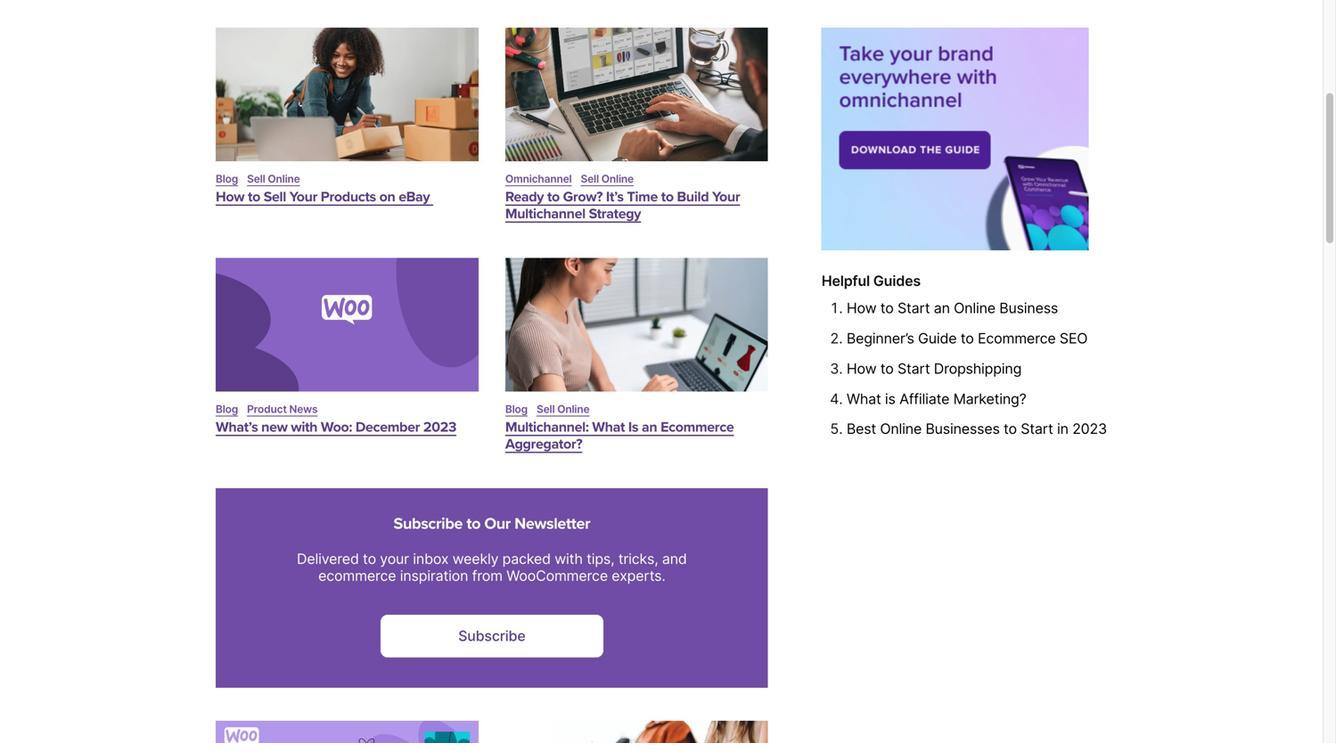 Task type: describe. For each thing, give the bounding box(es) containing it.
and
[[662, 550, 687, 568]]

how to star link
[[847, 360, 925, 377]]

an inside blog sell online multichannel: what is an ecommerce aggregator?
[[642, 419, 657, 436]]

grow?
[[563, 189, 603, 206]]

dropshipping
[[934, 360, 1022, 377]]

how to sell your products on ebay link
[[216, 189, 433, 206]]

guide
[[918, 330, 957, 347]]

ready to grow? it's time to build your multichannel strategy image
[[505, 28, 768, 161]]

beginner's
[[847, 330, 914, 347]]

1 horizontal spatial start
[[1021, 421, 1053, 438]]

subscribe link
[[381, 615, 603, 658]]

t
[[925, 360, 930, 377]]

ecommerce inside blog sell online multichannel: what is an ecommerce aggregator?
[[661, 419, 734, 436]]

tips,
[[587, 550, 615, 568]]

how to start an online business link
[[847, 300, 1058, 317]]

aggregator?
[[505, 436, 582, 453]]

experts.
[[612, 567, 666, 585]]

is
[[885, 390, 896, 408]]

seo
[[1060, 330, 1088, 347]]

omnichannel sell online ready to grow? it's time to build your multichannel strategy
[[505, 173, 740, 223]]

build
[[677, 189, 709, 206]]

ready
[[505, 189, 544, 206]]

online up beginner's guide to ecommerce seo
[[954, 300, 996, 317]]

weekly
[[453, 550, 499, 568]]

is
[[628, 419, 638, 436]]

blog link for how to sell your products on ebay
[[216, 173, 238, 186]]

from
[[472, 567, 503, 585]]

to inside "delivered to your inbox weekly packed with tips, tricks, and ecommerce inspiration from woocommerce experts."
[[363, 550, 376, 568]]

ebay
[[399, 189, 430, 206]]

what is affiliate marketing? link
[[847, 390, 1027, 408]]

blog link for multichannel: what is an ecommerce aggregator?
[[505, 403, 528, 416]]

product
[[247, 403, 287, 416]]

tricks,
[[618, 550, 658, 568]]

blog for how to sell your products on ebay
[[216, 173, 238, 186]]

to inside blog sell online how to sell your products on ebay
[[248, 189, 260, 206]]

new
[[261, 419, 288, 436]]

online for products
[[268, 173, 300, 186]]

news
[[289, 403, 318, 416]]

december
[[356, 419, 420, 436]]

how inside blog sell online how to sell your products on ebay
[[216, 189, 244, 206]]

guides
[[873, 272, 921, 290]]

sell online link for grow?
[[581, 173, 634, 186]]

sell for multichannel:
[[537, 403, 555, 416]]

0 vertical spatial ecommerce
[[978, 330, 1056, 347]]

sell online link for is
[[537, 403, 590, 416]]

2023 inside blog product news what's new with woo: december 2023
[[423, 419, 456, 436]]

blog sell online how to sell your products on ebay
[[216, 173, 433, 206]]

inbox
[[413, 550, 449, 568]]

0 vertical spatial what
[[847, 390, 881, 408]]

helpful guides
[[822, 272, 921, 290]]

sell for how
[[247, 173, 265, 186]]

what's new with woo: december 2023 link
[[216, 419, 456, 436]]

ready to grow? it's time to build your multichannel strategy link
[[505, 189, 740, 223]]

best
[[847, 421, 876, 438]]

sell for ready
[[581, 173, 599, 186]]

best online businesses to start in 2023 link
[[847, 421, 1107, 438]]

woo:
[[321, 419, 352, 436]]

beginner's guide to ecommerce seo link
[[847, 330, 1088, 347]]

1 horizontal spatial 2023
[[1073, 421, 1107, 438]]



Task type: locate. For each thing, give the bounding box(es) containing it.
2 vertical spatial how
[[847, 360, 877, 377]]

your inside blog sell online how to sell your products on ebay
[[290, 189, 317, 206]]

1 vertical spatial with
[[555, 550, 583, 568]]

it's
[[606, 189, 624, 206]]

how
[[216, 189, 244, 206], [847, 300, 877, 317], [847, 360, 877, 377]]

1 your from the left
[[290, 189, 317, 206]]

blog
[[216, 173, 238, 186], [216, 403, 238, 416], [505, 403, 528, 416]]

our
[[484, 514, 511, 533]]

what is affiliate marketing?
[[847, 390, 1027, 408]]

how for how to start an online business
[[847, 300, 877, 317]]

start
[[898, 300, 930, 317], [1021, 421, 1053, 438]]

on
[[379, 189, 395, 206]]

how for how to star t dropshipping
[[847, 360, 877, 377]]

omnichannel link
[[505, 173, 572, 186]]

what's
[[216, 419, 258, 436]]

ecommerce
[[978, 330, 1056, 347], [661, 419, 734, 436]]

0 horizontal spatial start
[[898, 300, 930, 317]]

1 vertical spatial subscribe
[[458, 627, 526, 645]]

multichannel:
[[505, 419, 589, 436]]

online up how to sell your products on ebay link
[[268, 173, 300, 186]]

with left tips,
[[555, 550, 583, 568]]

delivered to your inbox weekly packed with tips, tricks, and ecommerce inspiration from woocommerce experts.
[[297, 550, 687, 585]]

your left the products
[[290, 189, 317, 206]]

2023 right december
[[423, 419, 456, 436]]

subscribe
[[394, 514, 463, 533], [458, 627, 526, 645]]

blog inside blog product news what's new with woo: december 2023
[[216, 403, 238, 416]]

online inside blog sell online multichannel: what is an ecommerce aggregator?
[[557, 403, 590, 416]]

0 horizontal spatial 2023
[[423, 419, 456, 436]]

blog sell online multichannel: what is an ecommerce aggregator?
[[505, 403, 734, 453]]

1 horizontal spatial your
[[712, 189, 740, 206]]

ecommerce
[[318, 567, 396, 585]]

online up it's
[[601, 173, 634, 186]]

0 vertical spatial how
[[216, 189, 244, 206]]

your
[[290, 189, 317, 206], [712, 189, 740, 206]]

online
[[268, 173, 300, 186], [601, 173, 634, 186], [954, 300, 996, 317], [557, 403, 590, 416], [880, 421, 922, 438]]

marketing?
[[953, 390, 1027, 408]]

in
[[1057, 421, 1069, 438]]

start left in
[[1021, 421, 1053, 438]]

sell online link up multichannel:
[[537, 403, 590, 416]]

blog link
[[216, 173, 238, 186], [216, 403, 238, 416], [505, 403, 528, 416]]

woocommerce
[[506, 567, 608, 585]]

1 vertical spatial how
[[847, 300, 877, 317]]

best online businesses to start in 2023
[[847, 421, 1107, 438]]

with
[[291, 419, 317, 436], [555, 550, 583, 568]]

sell online link up it's
[[581, 173, 634, 186]]

0 horizontal spatial your
[[290, 189, 317, 206]]

inspiration
[[400, 567, 468, 585]]

online up multichannel:
[[557, 403, 590, 416]]

sell online link
[[247, 173, 300, 186], [581, 173, 634, 186], [537, 403, 590, 416]]

sell up how to sell your products on ebay link
[[247, 173, 265, 186]]

your right build
[[712, 189, 740, 206]]

sell up grow?
[[581, 173, 599, 186]]

blog inside blog sell online multichannel: what is an ecommerce aggregator?
[[505, 403, 528, 416]]

sell online link up how to sell your products on ebay link
[[247, 173, 300, 186]]

omnichannel
[[505, 173, 572, 186]]

0 vertical spatial start
[[898, 300, 930, 317]]

blog product news what's new with woo: december 2023
[[216, 403, 456, 436]]

blog inside blog sell online how to sell your products on ebay
[[216, 173, 238, 186]]

2 your from the left
[[712, 189, 740, 206]]

beginner's guide to ecommerce seo
[[847, 330, 1088, 347]]

2023
[[423, 419, 456, 436], [1073, 421, 1107, 438]]

1 vertical spatial start
[[1021, 421, 1053, 438]]

1 horizontal spatial with
[[555, 550, 583, 568]]

multichannel
[[505, 206, 586, 223]]

sell left the products
[[264, 189, 286, 206]]

strategy
[[589, 206, 641, 223]]

star
[[898, 360, 925, 377]]

subscribe up inbox
[[394, 514, 463, 533]]

newsletter
[[515, 514, 590, 533]]

subscribe for subscribe to our newsletter
[[394, 514, 463, 533]]

your inside omnichannel sell online ready to grow? it's time to build your multichannel strategy
[[712, 189, 740, 206]]

0 vertical spatial subscribe
[[394, 514, 463, 533]]

0 horizontal spatial ecommerce
[[661, 419, 734, 436]]

how to sell your products on ebay image
[[216, 28, 479, 161]]

affiliate
[[900, 390, 950, 408]]

time
[[627, 189, 658, 206]]

sell
[[247, 173, 265, 186], [581, 173, 599, 186], [264, 189, 286, 206], [537, 403, 555, 416]]

online for ecommerce
[[557, 403, 590, 416]]

helpful
[[822, 272, 870, 290]]

what
[[847, 390, 881, 408], [592, 419, 625, 436]]

online inside omnichannel sell online ready to grow? it's time to build your multichannel strategy
[[601, 173, 634, 186]]

ecommerce right "is"
[[661, 419, 734, 436]]

with down news
[[291, 419, 317, 436]]

blog for multichannel: what is an ecommerce aggregator?
[[505, 403, 528, 416]]

subscribe to our newsletter
[[394, 514, 590, 533]]

packed
[[502, 550, 551, 568]]

delivered
[[297, 550, 359, 568]]

blog for what's new with woo: december 2023
[[216, 403, 238, 416]]

0 horizontal spatial with
[[291, 419, 317, 436]]

1 horizontal spatial an
[[934, 300, 950, 317]]

0 horizontal spatial an
[[642, 419, 657, 436]]

products
[[321, 189, 376, 206]]

sell up multichannel:
[[537, 403, 555, 416]]

an right "is"
[[642, 419, 657, 436]]

1 horizontal spatial what
[[847, 390, 881, 408]]

subscribe down from
[[458, 627, 526, 645]]

what inside blog sell online multichannel: what is an ecommerce aggregator?
[[592, 419, 625, 436]]

what left is
[[847, 390, 881, 408]]

1 horizontal spatial ecommerce
[[978, 330, 1056, 347]]

what left "is"
[[592, 419, 625, 436]]

0 vertical spatial an
[[934, 300, 950, 317]]

product news link
[[247, 403, 318, 416]]

subscribe for subscribe
[[458, 627, 526, 645]]

sell inside omnichannel sell online ready to grow? it's time to build your multichannel strategy
[[581, 173, 599, 186]]

t dropshipping link
[[925, 360, 1022, 377]]

businesses
[[926, 421, 1000, 438]]

an
[[934, 300, 950, 317], [642, 419, 657, 436]]

business
[[999, 300, 1058, 317]]

online down is
[[880, 421, 922, 438]]

how to start an online business
[[847, 300, 1058, 317]]

how to star t dropshipping
[[847, 360, 1022, 377]]

to
[[248, 189, 260, 206], [547, 189, 560, 206], [661, 189, 674, 206], [880, 300, 894, 317], [961, 330, 974, 347], [880, 360, 894, 377], [1004, 421, 1017, 438], [467, 514, 481, 533], [363, 550, 376, 568]]

what's new with woo: december 2023 image
[[216, 258, 479, 392]]

an up guide
[[934, 300, 950, 317]]

1 vertical spatial ecommerce
[[661, 419, 734, 436]]

0 horizontal spatial what
[[592, 419, 625, 436]]

ecommerce down business
[[978, 330, 1056, 347]]

0 vertical spatial with
[[291, 419, 317, 436]]

1 vertical spatial an
[[642, 419, 657, 436]]

online inside blog sell online how to sell your products on ebay
[[268, 173, 300, 186]]

start down guides
[[898, 300, 930, 317]]

woman shopping for clothes online image
[[505, 258, 768, 392]]

blog link for what's new with woo: december 2023
[[216, 403, 238, 416]]

with inside "delivered to your inbox weekly packed with tips, tricks, and ecommerce inspiration from woocommerce experts."
[[555, 550, 583, 568]]

your
[[380, 550, 409, 568]]

sell inside blog sell online multichannel: what is an ecommerce aggregator?
[[537, 403, 555, 416]]

online for time
[[601, 173, 634, 186]]

with inside blog product news what's new with woo: december 2023
[[291, 419, 317, 436]]

multichannel: what is an ecommerce aggregator? link
[[505, 419, 734, 453]]

sell online link for sell
[[247, 173, 300, 186]]

1 vertical spatial what
[[592, 419, 625, 436]]

2023 right in
[[1073, 421, 1107, 438]]



Task type: vqa. For each thing, say whether or not it's contained in the screenshot.


